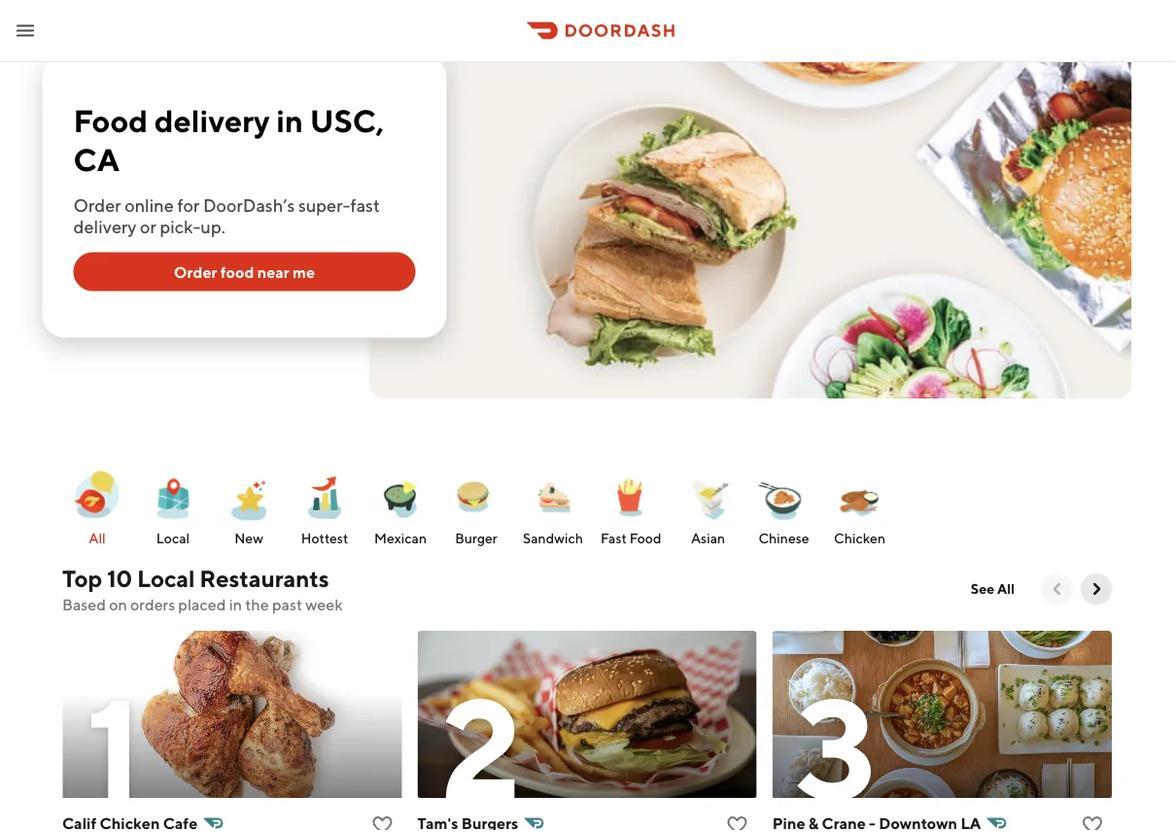 Task type: vqa. For each thing, say whether or not it's contained in the screenshot.
3rd THE SEPHORA
no



Task type: locate. For each thing, give the bounding box(es) containing it.
0 horizontal spatial food
[[73, 103, 148, 139]]

all
[[89, 530, 106, 546], [998, 581, 1015, 597]]

order food near me
[[174, 263, 315, 281]]

1 horizontal spatial in
[[276, 103, 303, 139]]

click to add this store to your saved list image for 3
[[1081, 814, 1104, 830]]

1 vertical spatial local
[[137, 564, 195, 592]]

1 vertical spatial delivery
[[73, 216, 137, 237]]

sandwich
[[523, 530, 583, 546]]

burger
[[455, 530, 498, 546]]

order inside button
[[174, 263, 217, 281]]

in left the
[[229, 596, 242, 614]]

placed
[[178, 596, 226, 614]]

mexican
[[374, 530, 427, 546]]

0 vertical spatial food
[[73, 103, 148, 139]]

1 horizontal spatial click to add this store to your saved list image
[[1081, 814, 1104, 830]]

0 vertical spatial delivery
[[154, 103, 270, 139]]

order
[[73, 195, 121, 216], [174, 263, 217, 281]]

3
[[796, 665, 874, 830]]

1 horizontal spatial food
[[630, 530, 662, 546]]

0 horizontal spatial delivery
[[73, 216, 137, 237]]

0 horizontal spatial in
[[229, 596, 242, 614]]

on
[[109, 596, 127, 614]]

see all button
[[959, 574, 1027, 605]]

delivery
[[154, 103, 270, 139], [73, 216, 137, 237]]

click to add this store to your saved list image
[[371, 814, 394, 830], [1081, 814, 1104, 830]]

food
[[73, 103, 148, 139], [630, 530, 662, 546]]

in left usc,
[[276, 103, 303, 139]]

0 vertical spatial order
[[73, 195, 121, 216]]

delivery up for
[[154, 103, 270, 139]]

order food near me button
[[73, 252, 416, 291]]

fast food
[[601, 530, 662, 546]]

local up the orders
[[137, 564, 195, 592]]

1 horizontal spatial all
[[998, 581, 1015, 597]]

new
[[234, 530, 263, 546]]

orders
[[130, 596, 175, 614]]

0 vertical spatial local
[[156, 530, 190, 546]]

order inside the 'order online for doordash's super-fast delivery or pick-up.'
[[73, 195, 121, 216]]

local up top 10 local restaurants based on orders placed in the past week in the left of the page
[[156, 530, 190, 546]]

near
[[257, 263, 290, 281]]

doordash's
[[203, 195, 295, 216]]

food inside the food delivery in usc, ca
[[73, 103, 148, 139]]

all right see on the right bottom of page
[[998, 581, 1015, 597]]

next button of carousel image
[[1087, 579, 1106, 599]]

1 vertical spatial food
[[630, 530, 662, 546]]

2 click to add this store to your saved list image from the left
[[1081, 814, 1104, 830]]

1 vertical spatial order
[[174, 263, 217, 281]]

0 horizontal spatial order
[[73, 195, 121, 216]]

1 vertical spatial all
[[998, 581, 1015, 597]]

in
[[276, 103, 303, 139], [229, 596, 242, 614]]

1 horizontal spatial delivery
[[154, 103, 270, 139]]

0 vertical spatial all
[[89, 530, 106, 546]]

order for order food near me
[[174, 263, 217, 281]]

0 horizontal spatial all
[[89, 530, 106, 546]]

delivery inside the food delivery in usc, ca
[[154, 103, 270, 139]]

food delivery in usc, ca
[[73, 103, 384, 178]]

1 horizontal spatial order
[[174, 263, 217, 281]]

food right fast
[[630, 530, 662, 546]]

all inside button
[[998, 581, 1015, 597]]

up.
[[201, 216, 225, 237]]

ca
[[73, 141, 120, 178]]

delivery left or
[[73, 216, 137, 237]]

all up "top"
[[89, 530, 106, 546]]

local inside top 10 local restaurants based on orders placed in the past week
[[137, 564, 195, 592]]

click to add this store to your saved list image for 1
[[371, 814, 394, 830]]

food up 'ca'
[[73, 103, 148, 139]]

open menu image
[[14, 19, 37, 42]]

the
[[245, 596, 269, 614]]

0 vertical spatial in
[[276, 103, 303, 139]]

order left the "food"
[[174, 263, 217, 281]]

0 horizontal spatial click to add this store to your saved list image
[[371, 814, 394, 830]]

top 10 local restaurants based on orders placed in the past week
[[62, 564, 343, 614]]

restaurants
[[199, 564, 329, 592]]

hottest
[[301, 530, 348, 546]]

1 click to add this store to your saved list image from the left
[[371, 814, 394, 830]]

1 vertical spatial in
[[229, 596, 242, 614]]

local
[[156, 530, 190, 546], [137, 564, 195, 592]]

order down 'ca'
[[73, 195, 121, 216]]



Task type: describe. For each thing, give the bounding box(es) containing it.
or
[[140, 216, 156, 237]]

in inside top 10 local restaurants based on orders placed in the past week
[[229, 596, 242, 614]]

see all
[[971, 581, 1015, 597]]

previous button of carousel image
[[1048, 579, 1068, 599]]

top
[[62, 564, 102, 592]]

me
[[293, 263, 315, 281]]

pick-
[[160, 216, 201, 237]]

past
[[272, 596, 302, 614]]

order for order online for doordash's super-fast delivery or pick-up.
[[73, 195, 121, 216]]

chicken
[[834, 530, 886, 546]]

food delivery hero image
[[369, 0, 1132, 399]]

week
[[305, 596, 343, 614]]

in inside the food delivery in usc, ca
[[276, 103, 303, 139]]

food
[[220, 263, 254, 281]]

super-
[[298, 195, 351, 216]]

based
[[62, 596, 106, 614]]

see
[[971, 581, 995, 597]]

2
[[441, 665, 519, 830]]

1
[[86, 665, 139, 830]]

asian
[[691, 530, 725, 546]]

10
[[107, 564, 132, 592]]

click to add this store to your saved list image
[[726, 814, 749, 830]]

online
[[125, 195, 174, 216]]

fast
[[351, 195, 380, 216]]

delivery inside the 'order online for doordash's super-fast delivery or pick-up.'
[[73, 216, 137, 237]]

chinese
[[759, 530, 810, 546]]

usc,
[[310, 103, 384, 139]]

for
[[177, 195, 200, 216]]

fast
[[601, 530, 627, 546]]

order online for doordash's super-fast delivery or pick-up.
[[73, 195, 380, 237]]



